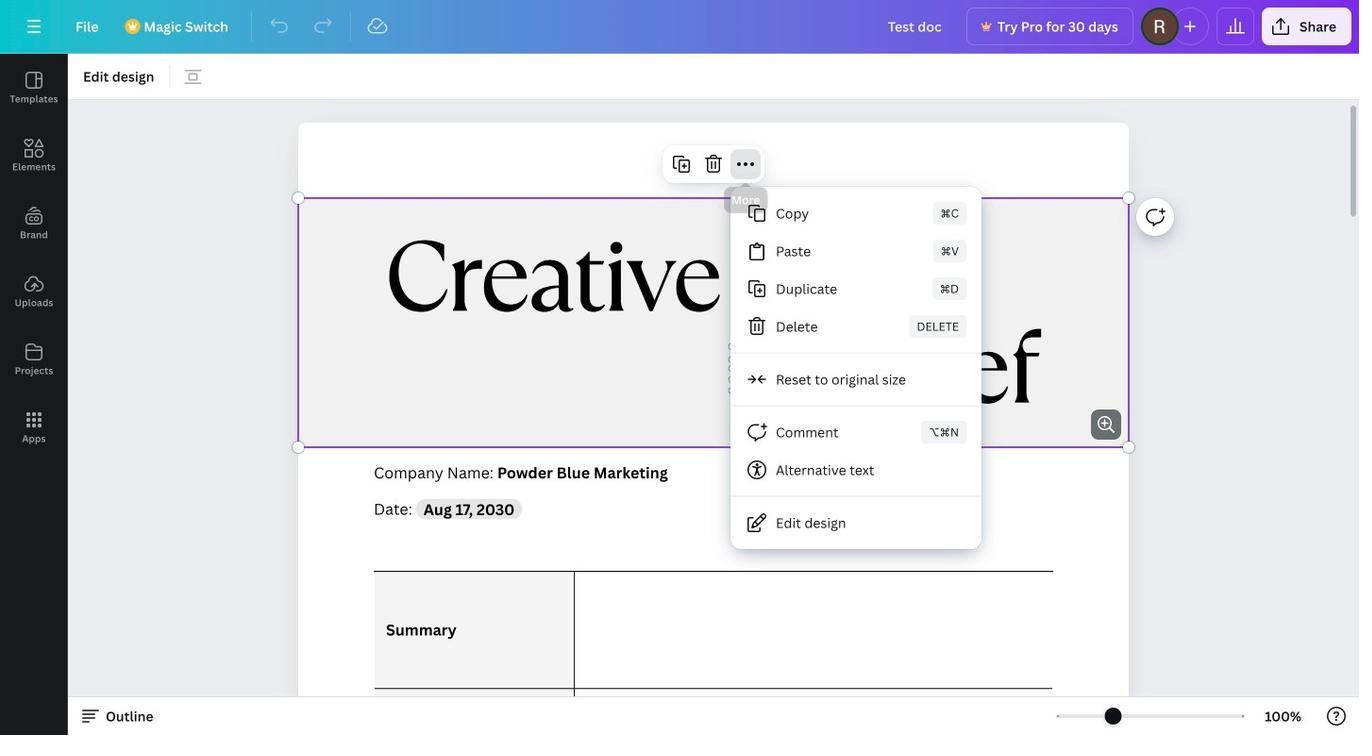 Task type: vqa. For each thing, say whether or not it's contained in the screenshot.
Green Lined Climate Change Environment Infographic image
no



Task type: describe. For each thing, give the bounding box(es) containing it.
side panel tab list
[[0, 54, 68, 462]]

Design title text field
[[873, 8, 959, 45]]

main menu bar
[[0, 0, 1359, 54]]



Task type: locate. For each thing, give the bounding box(es) containing it.
None text field
[[298, 123, 1129, 735]]

Zoom button
[[1253, 701, 1314, 732]]

menu
[[731, 187, 982, 549]]



